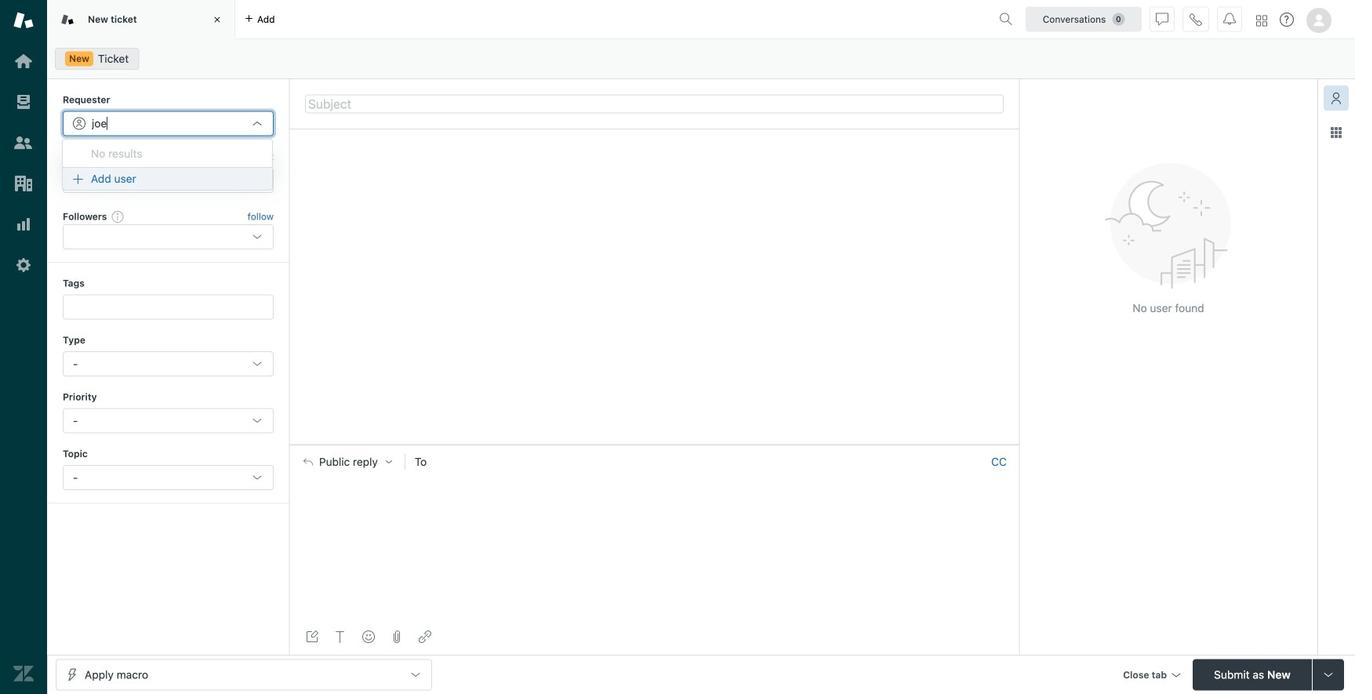 Task type: describe. For each thing, give the bounding box(es) containing it.
secondary element
[[47, 43, 1356, 75]]

add attachment image
[[391, 631, 403, 643]]

format text image
[[334, 631, 347, 643]]

reporting image
[[13, 214, 34, 235]]

zendesk image
[[13, 664, 34, 684]]

tabs tab list
[[47, 0, 993, 39]]

zendesk support image
[[13, 10, 34, 31]]

close image
[[209, 12, 225, 27]]

Subject field
[[305, 95, 1004, 113]]

info on adding followers image
[[112, 210, 124, 223]]

minimize composer image
[[648, 439, 661, 451]]

add link (cmd k) image
[[419, 631, 432, 643]]

views image
[[13, 92, 34, 112]]

apps image
[[1331, 126, 1343, 139]]



Task type: locate. For each thing, give the bounding box(es) containing it.
get help image
[[1280, 13, 1295, 27]]

admin image
[[13, 255, 34, 275]]

main element
[[0, 0, 47, 694]]

get started image
[[13, 51, 34, 71]]

search name or contact info field
[[92, 116, 245, 131]]

button displays agent's chat status as invisible. image
[[1156, 13, 1169, 25]]

tab
[[47, 0, 235, 39]]

organizations image
[[13, 173, 34, 194]]

notifications image
[[1224, 13, 1236, 25]]

insert emojis image
[[362, 631, 375, 643]]

zendesk products image
[[1257, 15, 1268, 26]]

customers image
[[13, 133, 34, 153]]

customer context image
[[1331, 92, 1343, 104]]

displays possible ticket submission types image
[[1323, 669, 1335, 681]]

draft mode image
[[306, 631, 319, 643]]



Task type: vqa. For each thing, say whether or not it's contained in the screenshot.
Get help icon
yes



